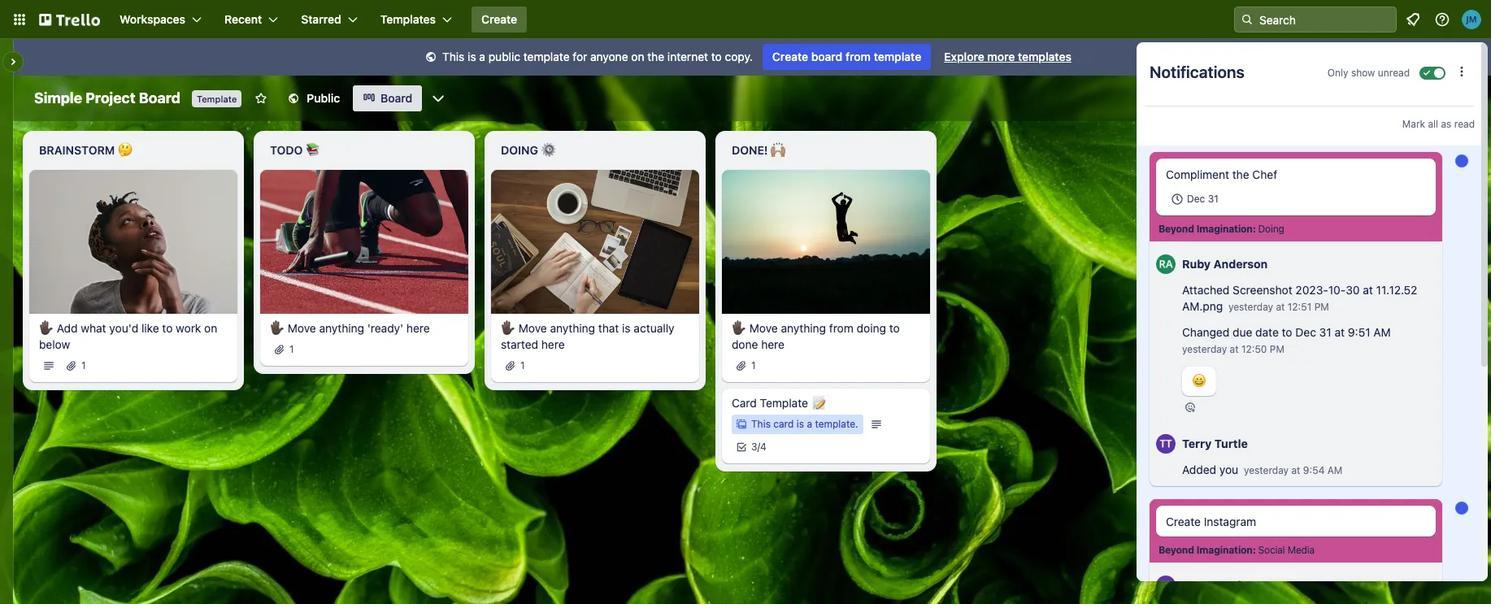 Task type: vqa. For each thing, say whether or not it's contained in the screenshot.
the AM within 'Terry Turtle yesterday at 9:49 AM'
yes



Task type: locate. For each thing, give the bounding box(es) containing it.
at left 12:51
[[1276, 301, 1285, 313]]

anything left that
[[550, 321, 595, 335]]

✋🏿 for ✋🏿 add what you'd like to work on below
[[39, 321, 54, 335]]

from left "doing"
[[829, 321, 854, 335]]

create instagram link
[[1156, 506, 1436, 537]]

4 ✋🏿 from the left
[[732, 321, 746, 335]]

0 vertical spatial terry
[[1182, 437, 1212, 450]]

template up card
[[760, 396, 808, 409]]

beyond imagination link down dec 31
[[1158, 223, 1253, 236]]

create button
[[472, 7, 527, 33]]

to inside ✋🏿 move anything from doing to done here
[[889, 321, 900, 335]]

1 vertical spatial this
[[751, 418, 771, 430]]

anything for that
[[550, 321, 595, 335]]

2 terry from the top
[[1182, 578, 1212, 592]]

0 horizontal spatial this
[[442, 50, 465, 63]]

move inside ✋🏿 move anything from doing to done here
[[749, 321, 778, 335]]

: for the
[[1253, 223, 1256, 235]]

31 inside the changed due date to dec 31 at 9:51 am yesterday at 12:50 pm
[[1319, 325, 1331, 339]]

3 move from the left
[[749, 321, 778, 335]]

✋🏿 inside ✋🏿 add what you'd like to work on below
[[39, 321, 54, 335]]

1 vertical spatial dec
[[1295, 325, 1316, 339]]

yesterday down social
[[1253, 580, 1298, 592]]

✋🏿
[[39, 321, 54, 335], [270, 321, 285, 335], [501, 321, 515, 335], [732, 321, 746, 335]]

turtle
[[1214, 437, 1248, 450], [1214, 578, 1248, 592]]

am for you
[[1327, 464, 1343, 476]]

read
[[1454, 118, 1475, 130]]

2 anything from the left
[[550, 321, 595, 335]]

started
[[501, 337, 538, 351]]

anderson
[[1213, 257, 1268, 271]]

1 horizontal spatial 31
[[1319, 325, 1331, 339]]

this for this card is a template.
[[751, 418, 771, 430]]

dmugisha (dmugisha) image
[[1407, 87, 1430, 110]]

1 vertical spatial beyond imagination link
[[1158, 544, 1253, 557]]

3 anything from the left
[[781, 321, 826, 335]]

Search field
[[1254, 7, 1396, 32]]

added you yesterday at 9:54 am
[[1182, 463, 1343, 476]]

beyond
[[1158, 223, 1194, 235], [1158, 544, 1194, 556]]

what
[[81, 321, 106, 335]]

beyond imagination link down create instagram
[[1158, 544, 1253, 557]]

yesterday down screenshot
[[1228, 301, 1273, 313]]

: left social
[[1253, 544, 1256, 556]]

terry turtle yesterday at 9:49 am
[[1182, 578, 1352, 592]]

from inside ✋🏿 move anything from doing to done here
[[829, 321, 854, 335]]

1 vertical spatial terry
[[1182, 578, 1212, 592]]

2 turtle from the top
[[1214, 578, 1248, 592]]

recent
[[224, 12, 262, 26]]

2 horizontal spatial move
[[749, 321, 778, 335]]

beyond for compliment
[[1158, 223, 1194, 235]]

1 ✋🏿 from the left
[[39, 321, 54, 335]]

show menu image
[[1461, 90, 1477, 107]]

31 down compliment the chef
[[1208, 193, 1218, 205]]

1 horizontal spatial a
[[807, 418, 812, 430]]

this for this is a public template for anyone on the internet to copy.
[[442, 50, 465, 63]]

1 horizontal spatial anything
[[550, 321, 595, 335]]

0 vertical spatial create
[[481, 12, 517, 26]]

move
[[288, 321, 316, 335], [519, 321, 547, 335], [749, 321, 778, 335]]

anything
[[319, 321, 364, 335], [550, 321, 595, 335], [781, 321, 826, 335]]

doing ⚙️
[[501, 143, 556, 157]]

template left explore
[[874, 50, 921, 63]]

create instagram
[[1166, 515, 1256, 528]]

1 vertical spatial template
[[760, 396, 808, 409]]

2 vertical spatial am
[[1337, 580, 1352, 592]]

card template 📝
[[732, 396, 826, 409]]

to
[[711, 50, 722, 63], [162, 321, 173, 335], [889, 321, 900, 335], [1282, 325, 1292, 339]]

1 horizontal spatial this
[[751, 418, 771, 430]]

is right that
[[622, 321, 631, 335]]

3 ✋🏿 from the left
[[501, 321, 515, 335]]

0 vertical spatial template
[[197, 93, 237, 104]]

dec down compliment
[[1187, 193, 1205, 205]]

attached
[[1182, 283, 1233, 297]]

3
[[751, 440, 757, 453]]

imagination up ruby anderson
[[1196, 223, 1253, 235]]

template left for
[[523, 50, 570, 63]]

0 horizontal spatial anything
[[319, 321, 364, 335]]

templates
[[1018, 50, 1071, 63]]

terry up 'added'
[[1182, 437, 1212, 450]]

this is a public template for anyone on the internet to copy.
[[442, 50, 753, 63]]

anything inside ✋🏿 move anything from doing to done here
[[781, 321, 826, 335]]

am inside added you yesterday at 9:54 am
[[1327, 464, 1343, 476]]

create for create instagram
[[1166, 515, 1201, 528]]

✋🏿 move anything that is actually started here
[[501, 321, 674, 351]]

is
[[468, 50, 476, 63], [622, 321, 631, 335], [797, 418, 804, 430]]

1 down ✋🏿 move anything 'ready' here
[[289, 343, 294, 355]]

1 vertical spatial am
[[1327, 464, 1343, 476]]

board inside board name text box
[[139, 89, 180, 107]]

the left chef
[[1232, 167, 1249, 181]]

1 for ✋🏿 move anything from doing to done here
[[751, 359, 756, 371]]

1 terry from the top
[[1182, 437, 1212, 450]]

create up public
[[481, 12, 517, 26]]

1 horizontal spatial the
[[1232, 167, 1249, 181]]

unread
[[1378, 67, 1410, 79]]

to left the copy. on the top
[[711, 50, 722, 63]]

0 horizontal spatial pm
[[1270, 343, 1284, 355]]

:
[[1253, 223, 1256, 235], [1253, 544, 1256, 556]]

31 left 9:51
[[1319, 325, 1331, 339]]

: for instagram
[[1253, 544, 1256, 556]]

to right like
[[162, 321, 173, 335]]

0 horizontal spatial move
[[288, 321, 316, 335]]

0 vertical spatial pm
[[1314, 301, 1329, 313]]

0 horizontal spatial is
[[468, 50, 476, 63]]

board left customize views icon
[[381, 91, 412, 105]]

project
[[85, 89, 136, 107]]

imagination
[[1196, 223, 1253, 235], [1196, 544, 1253, 556]]

0 vertical spatial beyond imagination link
[[1158, 223, 1253, 236]]

0 notifications image
[[1403, 10, 1423, 29]]

a left public
[[479, 50, 485, 63]]

am inside the terry turtle yesterday at 9:49 am
[[1337, 580, 1352, 592]]

dec 31
[[1187, 193, 1218, 205]]

move for ✋🏿 move anything from doing to done here
[[749, 321, 778, 335]]

is left public
[[468, 50, 476, 63]]

0 horizontal spatial dec
[[1187, 193, 1205, 205]]

here inside ✋🏿 move anything that is actually started here
[[541, 337, 565, 351]]

2 beyond from the top
[[1158, 544, 1194, 556]]

at left 9:54
[[1291, 464, 1300, 476]]

terry
[[1182, 437, 1212, 450], [1182, 578, 1212, 592]]

create left board
[[772, 50, 808, 63]]

is inside ✋🏿 move anything that is actually started here
[[622, 321, 631, 335]]

primary element
[[0, 0, 1491, 39]]

0 vertical spatial this
[[442, 50, 465, 63]]

anything for from
[[781, 321, 826, 335]]

terry down beyond imagination : social media
[[1182, 578, 1212, 592]]

templates
[[380, 12, 436, 26]]

1 move from the left
[[288, 321, 316, 335]]

1 horizontal spatial here
[[541, 337, 565, 351]]

2023-
[[1295, 283, 1328, 297]]

2 move from the left
[[519, 321, 547, 335]]

turtle down beyond imagination : social media
[[1214, 578, 1248, 592]]

customize views image
[[430, 90, 447, 107]]

public button
[[278, 85, 350, 111]]

turtle inside button
[[1214, 437, 1248, 450]]

2 ✋🏿 from the left
[[270, 321, 285, 335]]

1 down done
[[751, 359, 756, 371]]

search image
[[1241, 13, 1254, 26]]

1 turtle from the top
[[1214, 437, 1248, 450]]

beyond imagination link for create
[[1158, 544, 1253, 557]]

0 horizontal spatial on
[[204, 321, 217, 335]]

0 vertical spatial a
[[479, 50, 485, 63]]

0 vertical spatial turtle
[[1214, 437, 1248, 450]]

2 horizontal spatial anything
[[781, 321, 826, 335]]

here for ✋🏿 move anything from doing to done here
[[761, 337, 785, 351]]

2 imagination from the top
[[1196, 544, 1253, 556]]

1 for ✋🏿 move anything 'ready' here
[[289, 343, 294, 355]]

2 vertical spatial create
[[1166, 515, 1201, 528]]

✋🏿 inside ✋🏿 move anything from doing to done here
[[732, 321, 746, 335]]

✋🏿 for ✋🏿 move anything 'ready' here
[[270, 321, 285, 335]]

anything left "doing"
[[781, 321, 826, 335]]

2 horizontal spatial is
[[797, 418, 804, 430]]

0 vertical spatial imagination
[[1196, 223, 1253, 235]]

yesterday right you
[[1244, 464, 1289, 476]]

beyond down create instagram
[[1158, 544, 1194, 556]]

0 horizontal spatial create
[[481, 12, 517, 26]]

9:49
[[1313, 580, 1334, 592]]

beyond up ruby anderson (rubyanderson7) icon
[[1158, 223, 1194, 235]]

✋🏿 inside ✋🏿 move anything that is actually started here
[[501, 321, 515, 335]]

ruby
[[1182, 257, 1211, 271]]

here inside ✋🏿 move anything from doing to done here
[[761, 337, 785, 351]]

card
[[732, 396, 757, 409]]

1 horizontal spatial dec
[[1295, 325, 1316, 339]]

2 beyond imagination link from the top
[[1158, 544, 1253, 557]]

1 vertical spatial the
[[1232, 167, 1249, 181]]

yesterday inside the changed due date to dec 31 at 9:51 am yesterday at 12:50 pm
[[1182, 343, 1227, 355]]

yesterday down changed
[[1182, 343, 1227, 355]]

1 horizontal spatial on
[[631, 50, 644, 63]]

✋🏿 add what you'd like to work on below
[[39, 321, 217, 351]]

star or unstar board image
[[255, 92, 268, 105]]

at right 30
[[1363, 283, 1373, 297]]

beyond for create
[[1158, 544, 1194, 556]]

from
[[846, 50, 871, 63], [829, 321, 854, 335]]

0 horizontal spatial template
[[197, 93, 237, 104]]

am
[[1373, 325, 1391, 339], [1327, 464, 1343, 476], [1337, 580, 1352, 592]]

✋🏿 for ✋🏿 move anything that is actually started here
[[501, 321, 515, 335]]

1 down started
[[520, 359, 525, 371]]

1 vertical spatial beyond
[[1158, 544, 1194, 556]]

pm
[[1314, 301, 1329, 313], [1270, 343, 1284, 355]]

pm inside the changed due date to dec 31 at 9:51 am yesterday at 12:50 pm
[[1270, 343, 1284, 355]]

on right anyone
[[631, 50, 644, 63]]

here right done
[[761, 337, 785, 351]]

pm down 2023-
[[1314, 301, 1329, 313]]

: left the doing
[[1253, 223, 1256, 235]]

compliment the chef
[[1166, 167, 1277, 181]]

1 beyond from the top
[[1158, 223, 1194, 235]]

12:50
[[1241, 343, 1267, 355]]

turtle for terry turtle
[[1214, 437, 1248, 450]]

create inside button
[[481, 12, 517, 26]]

DOING ⚙️ text field
[[491, 137, 699, 163]]

terry turtle (terryturtle) image
[[1156, 432, 1176, 456]]

dec down 12:51
[[1295, 325, 1316, 339]]

chef
[[1252, 167, 1277, 181]]

here for ✋🏿 move anything that is actually started here
[[541, 337, 565, 351]]

12:51
[[1288, 301, 1312, 313]]

0 horizontal spatial board
[[139, 89, 180, 107]]

1 vertical spatial imagination
[[1196, 544, 1253, 556]]

here right 'ready' at bottom left
[[406, 321, 430, 335]]

this left card
[[751, 418, 771, 430]]

anything left 'ready' at bottom left
[[319, 321, 364, 335]]

template left star or unstar board icon
[[197, 93, 237, 104]]

1 horizontal spatial move
[[519, 321, 547, 335]]

0 vertical spatial :
[[1253, 223, 1256, 235]]

0 vertical spatial on
[[631, 50, 644, 63]]

imagination down instagram
[[1196, 544, 1253, 556]]

9:54
[[1303, 464, 1325, 476]]

0 vertical spatial beyond
[[1158, 223, 1194, 235]]

public
[[488, 50, 520, 63]]

is right card
[[797, 418, 804, 430]]

on right work
[[204, 321, 217, 335]]

here right started
[[541, 337, 565, 351]]

1 horizontal spatial board
[[381, 91, 412, 105]]

done
[[732, 337, 758, 351]]

doing
[[501, 143, 538, 157]]

move inside ✋🏿 move anything 'ready' here link
[[288, 321, 316, 335]]

1 horizontal spatial template
[[874, 50, 921, 63]]

this right "sm" image
[[442, 50, 465, 63]]

1 vertical spatial from
[[829, 321, 854, 335]]

terry turtle
[[1182, 437, 1248, 450]]

1 beyond imagination link from the top
[[1158, 223, 1253, 236]]

2 horizontal spatial create
[[1166, 515, 1201, 528]]

this
[[442, 50, 465, 63], [751, 418, 771, 430]]

board right project
[[139, 89, 180, 107]]

DONE! 🙌🏽 text field
[[722, 137, 930, 163]]

0 horizontal spatial 31
[[1208, 193, 1218, 205]]

a down 📝
[[807, 418, 812, 430]]

1 : from the top
[[1253, 223, 1256, 235]]

media
[[1287, 544, 1315, 556]]

only
[[1327, 67, 1348, 79]]

at
[[1363, 283, 1373, 297], [1276, 301, 1285, 313], [1334, 325, 1345, 339], [1230, 343, 1239, 355], [1291, 464, 1300, 476], [1301, 580, 1310, 592]]

template
[[197, 93, 237, 104], [760, 396, 808, 409]]

0 horizontal spatial template
[[523, 50, 570, 63]]

beyond imagination link
[[1158, 223, 1253, 236], [1158, 544, 1253, 557]]

the left internet
[[647, 50, 664, 63]]

1 vertical spatial create
[[772, 50, 808, 63]]

to right "doing"
[[889, 321, 900, 335]]

1 anything from the left
[[319, 321, 364, 335]]

0 vertical spatial am
[[1373, 325, 1391, 339]]

due
[[1233, 325, 1252, 339]]

create left instagram
[[1166, 515, 1201, 528]]

31
[[1208, 193, 1218, 205], [1319, 325, 1331, 339]]

turtle up you
[[1214, 437, 1248, 450]]

the
[[647, 50, 664, 63], [1232, 167, 1249, 181]]

terry turtle button down beyond imagination : social media
[[1182, 578, 1248, 592]]

1 vertical spatial pm
[[1270, 343, 1284, 355]]

pm down date
[[1270, 343, 1284, 355]]

am right 9:49 on the bottom right of page
[[1337, 580, 1352, 592]]

imagination for instagram
[[1196, 544, 1253, 556]]

1 imagination from the top
[[1196, 223, 1253, 235]]

doing
[[1258, 223, 1284, 235]]

grinning image
[[1192, 373, 1206, 388]]

back to home image
[[39, 7, 100, 33]]

1 vertical spatial turtle
[[1214, 578, 1248, 592]]

am right 9:54
[[1327, 464, 1343, 476]]

1 vertical spatial 31
[[1319, 325, 1331, 339]]

2 horizontal spatial here
[[761, 337, 785, 351]]

2 : from the top
[[1253, 544, 1256, 556]]

create board from template
[[772, 50, 921, 63]]

1 horizontal spatial create
[[772, 50, 808, 63]]

2 template from the left
[[874, 50, 921, 63]]

brainstorm 🤔
[[39, 143, 132, 157]]

4
[[760, 440, 766, 453]]

1 vertical spatial on
[[204, 321, 217, 335]]

on inside ✋🏿 add what you'd like to work on below
[[204, 321, 217, 335]]

template
[[523, 50, 570, 63], [874, 50, 921, 63]]

board
[[139, 89, 180, 107], [381, 91, 412, 105]]

1 vertical spatial :
[[1253, 544, 1256, 556]]

1 vertical spatial is
[[622, 321, 631, 335]]

1 down what
[[81, 359, 86, 371]]

to right date
[[1282, 325, 1292, 339]]

am right 9:51
[[1373, 325, 1391, 339]]

0 horizontal spatial the
[[647, 50, 664, 63]]

at left 9:49 on the bottom right of page
[[1301, 580, 1310, 592]]

0 horizontal spatial here
[[406, 321, 430, 335]]

1 horizontal spatial is
[[622, 321, 631, 335]]

30
[[1346, 283, 1360, 297]]

anything inside ✋🏿 move anything that is actually started here
[[550, 321, 595, 335]]

move inside ✋🏿 move anything that is actually started here
[[519, 321, 547, 335]]

from right board
[[846, 50, 871, 63]]

dec inside the changed due date to dec 31 at 9:51 am yesterday at 12:50 pm
[[1295, 325, 1316, 339]]

1 horizontal spatial template
[[760, 396, 808, 409]]

ruby anderson (rubyanderson7) image
[[1156, 252, 1176, 276]]

sm image
[[423, 50, 439, 66]]

0 vertical spatial from
[[846, 50, 871, 63]]



Task type: describe. For each thing, give the bounding box(es) containing it.
'ready'
[[367, 321, 403, 335]]

brainstorm
[[39, 143, 115, 157]]

yesterday inside added you yesterday at 9:54 am
[[1244, 464, 1289, 476]]

template.
[[815, 418, 858, 430]]

templates button
[[370, 7, 462, 33]]

like
[[141, 321, 159, 335]]

at down 'due'
[[1230, 343, 1239, 355]]

explore
[[944, 50, 984, 63]]

anything for 'ready'
[[319, 321, 364, 335]]

open information menu image
[[1434, 11, 1450, 28]]

screenshot
[[1233, 283, 1292, 297]]

1 horizontal spatial pm
[[1314, 301, 1329, 313]]

9:51
[[1348, 325, 1370, 339]]

create board from template link
[[763, 44, 931, 70]]

0 vertical spatial is
[[468, 50, 476, 63]]

terry for terry turtle yesterday at 9:49 am
[[1182, 578, 1212, 592]]

trello inspiration (inspiringtaco) image
[[1428, 87, 1451, 110]]

screenshot 2023-10-30 at 11.12.52 am.png
[[1182, 283, 1417, 313]]

1 template from the left
[[523, 50, 570, 63]]

beyond imagination link for compliment
[[1158, 223, 1253, 236]]

card
[[773, 418, 794, 430]]

TODO 📚 text field
[[260, 137, 468, 163]]

✋🏿 move anything 'ready' here link
[[270, 320, 459, 336]]

at inside the terry turtle yesterday at 9:49 am
[[1301, 580, 1310, 592]]

jeremy miller (jeremymiller198) image
[[1462, 10, 1481, 29]]

move for ✋🏿 move anything that is actually started here
[[519, 321, 547, 335]]

create for create
[[481, 12, 517, 26]]

you'd
[[109, 321, 138, 335]]

all
[[1428, 118, 1438, 130]]

doing
[[857, 321, 886, 335]]

on for work
[[204, 321, 217, 335]]

ruby anderson button up 2023-
[[1150, 241, 1442, 280]]

terry for terry turtle
[[1182, 437, 1212, 450]]

simple
[[34, 89, 82, 107]]

yesterday at 12:51 pm
[[1228, 301, 1329, 313]]

at inside added you yesterday at 9:54 am
[[1291, 464, 1300, 476]]

template inside create board from template link
[[874, 50, 921, 63]]

✋🏿 move anything from doing to done here link
[[732, 320, 920, 353]]

as
[[1441, 118, 1452, 130]]

show
[[1351, 67, 1375, 79]]

✋🏿 add what you'd like to work on below link
[[39, 320, 228, 353]]

0 horizontal spatial a
[[479, 50, 485, 63]]

📝
[[811, 396, 826, 409]]

todo
[[270, 143, 303, 157]]

to inside the changed due date to dec 31 at 9:51 am yesterday at 12:50 pm
[[1282, 325, 1292, 339]]

📚
[[306, 143, 320, 157]]

move for ✋🏿 move anything 'ready' here
[[288, 321, 316, 335]]

workspaces
[[120, 12, 185, 26]]

board
[[811, 50, 843, 63]]

below
[[39, 337, 70, 351]]

to inside ✋🏿 add what you'd like to work on below
[[162, 321, 173, 335]]

Board name text field
[[26, 85, 189, 111]]

mark all as read
[[1402, 118, 1475, 130]]

at inside the screenshot 2023-10-30 at 11.12.52 am.png
[[1363, 283, 1373, 297]]

🙌🏽
[[771, 143, 785, 157]]

2 vertical spatial is
[[797, 418, 804, 430]]

social
[[1258, 544, 1285, 556]]

workspaces button
[[110, 7, 211, 33]]

notifications
[[1150, 63, 1245, 81]]

at left 9:51
[[1334, 325, 1345, 339]]

imagination for the
[[1196, 223, 1253, 235]]

mark all as read button
[[1402, 116, 1475, 133]]

this card is a template.
[[751, 418, 858, 430]]

0 vertical spatial the
[[647, 50, 664, 63]]

10-
[[1328, 283, 1346, 297]]

explore more templates
[[944, 50, 1071, 63]]

added
[[1182, 463, 1216, 476]]

date
[[1255, 325, 1279, 339]]

that
[[598, 321, 619, 335]]

✋🏿 for ✋🏿 move anything from doing to done here
[[732, 321, 746, 335]]

actually
[[634, 321, 674, 335]]

⚙️
[[541, 143, 556, 157]]

ruby anderson button up attached
[[1182, 257, 1268, 271]]

terry turtle button up you
[[1182, 437, 1248, 450]]

1 vertical spatial a
[[807, 418, 812, 430]]

work
[[176, 321, 201, 335]]

yesterday inside the terry turtle yesterday at 9:49 am
[[1253, 580, 1298, 592]]

3 / 4
[[751, 440, 766, 453]]

for
[[573, 50, 587, 63]]

starred button
[[291, 7, 367, 33]]

0 vertical spatial 31
[[1208, 193, 1218, 205]]

compliment
[[1166, 167, 1229, 181]]

11.12.52
[[1376, 283, 1417, 297]]

BRAINSTORM 🤔 text field
[[29, 137, 237, 163]]

beyond imagination : doing
[[1158, 223, 1284, 235]]

am inside the changed due date to dec 31 at 9:51 am yesterday at 12:50 pm
[[1373, 325, 1391, 339]]

0 vertical spatial dec
[[1187, 193, 1205, 205]]

am for turtle
[[1337, 580, 1352, 592]]

todo 📚
[[270, 143, 320, 157]]

recent button
[[215, 7, 288, 33]]

only show unread
[[1327, 67, 1410, 79]]

explore more templates link
[[934, 44, 1081, 70]]

✋🏿 move anything that is actually started here link
[[501, 320, 689, 353]]

/
[[757, 440, 760, 453]]

beyond imagination : social media
[[1158, 544, 1315, 556]]

add
[[57, 321, 78, 335]]

board inside board link
[[381, 91, 412, 105]]

turtle for terry turtle yesterday at 9:49 am
[[1214, 578, 1248, 592]]

board link
[[353, 85, 422, 111]]

ruby anderson
[[1182, 257, 1268, 271]]

done!
[[732, 143, 768, 157]]

done! 🙌🏽
[[732, 143, 785, 157]]

on for anyone
[[631, 50, 644, 63]]

changed due date to dec 31 at 9:51 am yesterday at 12:50 pm
[[1182, 325, 1391, 355]]

terry turtle button up 9:54
[[1150, 421, 1442, 460]]

changed
[[1182, 325, 1229, 339]]

create for create board from template
[[772, 50, 808, 63]]

mark
[[1402, 118, 1425, 130]]

✋🏿 move anything 'ready' here
[[270, 321, 430, 335]]

1 for ✋🏿 move anything that is actually started here
[[520, 359, 525, 371]]

more
[[987, 50, 1015, 63]]

simple project board
[[34, 89, 180, 107]]

✋🏿 move anything from doing to done here
[[732, 321, 900, 351]]



